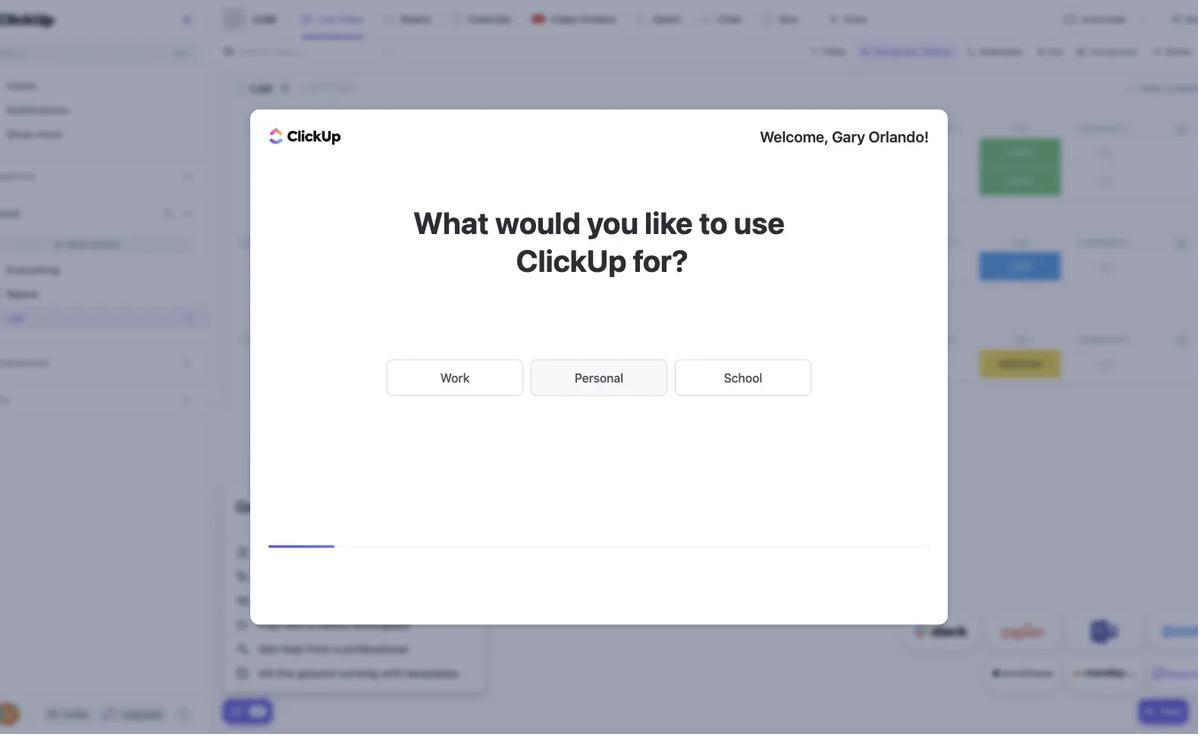 Task type: locate. For each thing, give the bounding box(es) containing it.
clickup logo image
[[269, 128, 341, 145]]

clickup
[[516, 243, 627, 278]]

to
[[699, 205, 728, 240]]

work
[[440, 371, 470, 385]]

use
[[734, 205, 785, 240]]

what would you like to use clickup for?
[[413, 205, 785, 278]]



Task type: describe. For each thing, give the bounding box(es) containing it.
you
[[587, 205, 638, 240]]

orlando!
[[869, 128, 929, 146]]

welcome, gary orlando!
[[760, 128, 929, 146]]

school
[[724, 371, 762, 385]]

school button
[[675, 360, 811, 396]]

for?
[[633, 243, 688, 278]]

like
[[645, 205, 693, 240]]

gary
[[832, 128, 865, 146]]

work button
[[387, 360, 523, 396]]

personal button
[[531, 360, 667, 396]]

personal
[[575, 371, 624, 385]]

what
[[413, 205, 489, 240]]

welcome,
[[760, 128, 829, 146]]

would
[[495, 205, 581, 240]]



Task type: vqa. For each thing, say whether or not it's contained in the screenshot.
Email corresponding to Start & Due Dates
no



